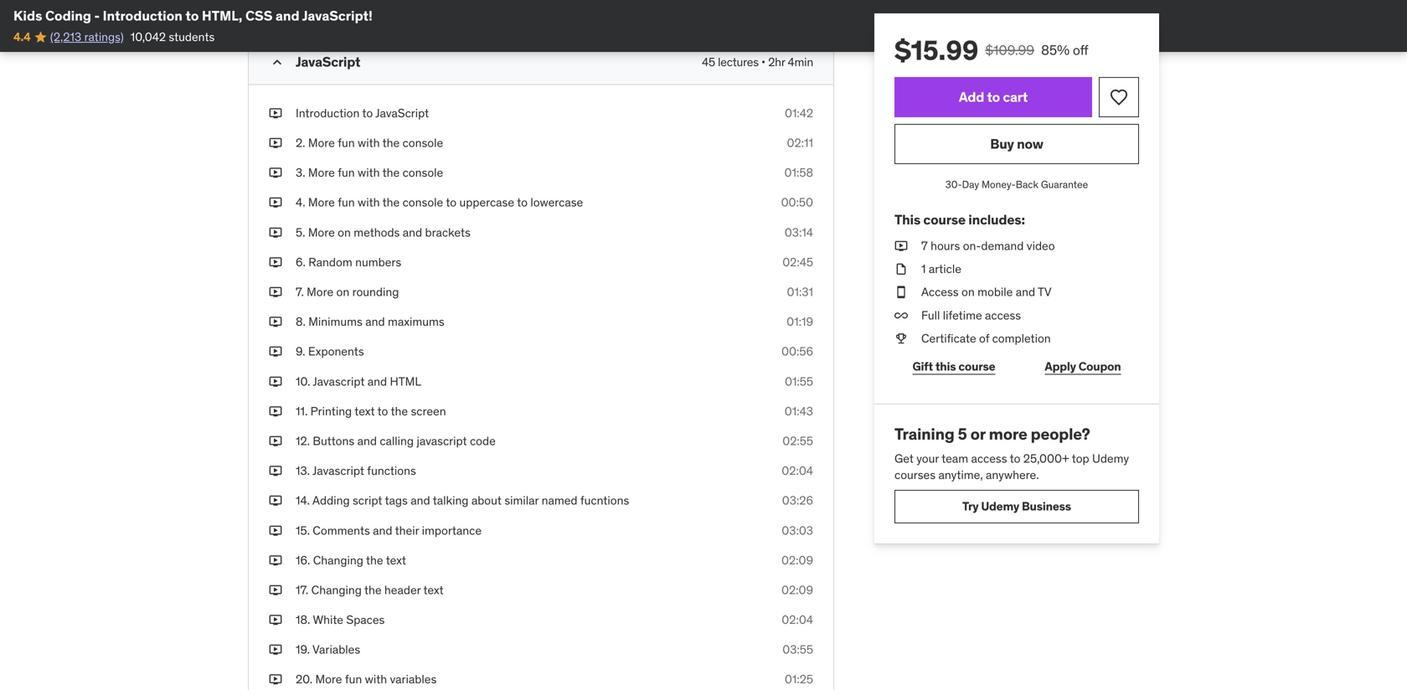 Task type: describe. For each thing, give the bounding box(es) containing it.
00:56
[[781, 344, 813, 359]]

javascript for 13.
[[312, 463, 364, 478]]

to up 2. more fun with the console at the top left of the page
[[362, 105, 373, 121]]

training 5 or more people? get your team access to 25,000+ top udemy courses anytime, anywhere.
[[894, 424, 1129, 482]]

money-
[[982, 178, 1016, 191]]

small image
[[269, 54, 286, 71]]

2 02:04 from the top
[[782, 612, 813, 627]]

17. changing the header text
[[296, 582, 444, 598]]

xsmall image for css quiz
[[269, 3, 282, 20]]

xsmall image for 2. more fun with the console
[[269, 135, 282, 151]]

anywhere.
[[986, 467, 1039, 482]]

0 horizontal spatial udemy
[[981, 499, 1019, 514]]

2 horizontal spatial text
[[423, 582, 444, 598]]

your
[[916, 451, 939, 466]]

1
[[921, 261, 926, 276]]

completion
[[992, 331, 1051, 346]]

html,
[[202, 7, 242, 24]]

to inside button
[[987, 88, 1000, 105]]

6. random numbers
[[296, 255, 401, 270]]

apply coupon button
[[1027, 350, 1139, 384]]

try udemy business link
[[894, 490, 1139, 523]]

•
[[761, 54, 766, 69]]

screen
[[411, 404, 446, 419]]

comments
[[313, 523, 370, 538]]

coupon
[[1078, 359, 1121, 374]]

01:58
[[784, 165, 813, 180]]

video
[[1027, 238, 1055, 253]]

now
[[1017, 135, 1043, 152]]

xsmall image for 19. variables
[[269, 642, 282, 658]]

to left the lowercase
[[517, 195, 528, 210]]

xsmall image for 8. minimums and maximums
[[269, 314, 282, 330]]

off
[[1073, 41, 1089, 59]]

2. more fun with the console
[[296, 135, 443, 150]]

people?
[[1031, 424, 1090, 444]]

article
[[929, 261, 961, 276]]

more for 3.
[[308, 165, 335, 180]]

brackets
[[425, 225, 471, 240]]

with for 3.
[[358, 165, 380, 180]]

02:09 for 17. changing the header text
[[781, 582, 813, 598]]

4min
[[788, 54, 813, 69]]

xsmall image for 5. more on methods and brackets
[[269, 224, 282, 241]]

business
[[1022, 499, 1071, 514]]

16.
[[296, 553, 310, 568]]

03:14
[[785, 225, 813, 240]]

xsmall image left access
[[894, 284, 908, 300]]

buttons
[[313, 433, 354, 448]]

20. more fun with variables
[[296, 672, 437, 687]]

get
[[894, 451, 914, 466]]

the for 2. more fun with the console
[[382, 135, 400, 150]]

rounding
[[352, 284, 399, 299]]

add
[[959, 88, 984, 105]]

add to cart
[[959, 88, 1028, 105]]

$15.99
[[894, 34, 978, 67]]

printing
[[310, 404, 352, 419]]

access inside training 5 or more people? get your team access to 25,000+ top udemy courses anytime, anywhere.
[[971, 451, 1007, 466]]

and left 'tv'
[[1016, 284, 1035, 300]]

console for 3. more fun with the console
[[403, 165, 443, 180]]

tv
[[1038, 284, 1052, 300]]

11.
[[296, 404, 308, 419]]

xsmall image for 12. buttons and calling javascript code
[[269, 433, 282, 449]]

00:50
[[781, 195, 813, 210]]

17.
[[296, 582, 308, 598]]

1 02:04 from the top
[[782, 463, 813, 478]]

script
[[353, 493, 382, 508]]

2.
[[296, 135, 305, 150]]

01:55
[[785, 374, 813, 389]]

wishlist image
[[1109, 87, 1129, 107]]

this
[[935, 359, 956, 374]]

30-
[[945, 178, 962, 191]]

14.
[[296, 493, 310, 508]]

xsmall image for 17. changing the header text
[[269, 582, 282, 598]]

lowercase
[[530, 195, 583, 210]]

1 horizontal spatial javascript
[[375, 105, 429, 121]]

lifetime
[[943, 308, 982, 323]]

0 horizontal spatial text
[[355, 404, 375, 419]]

xsmall image for 10. javascript and html
[[269, 373, 282, 390]]

xsmall image for introduction to javascript
[[269, 105, 282, 121]]

0 vertical spatial access
[[985, 308, 1021, 323]]

and left calling
[[357, 433, 377, 448]]

10,042
[[130, 29, 166, 44]]

variables
[[390, 672, 437, 687]]

xsmall image for 15. comments and their importance
[[269, 522, 282, 539]]

fun for 4.
[[338, 195, 355, 210]]

more for 5.
[[308, 225, 335, 240]]

10. javascript and html
[[296, 374, 421, 389]]

12.
[[296, 433, 310, 448]]

javascript!
[[302, 7, 373, 24]]

adding
[[312, 493, 350, 508]]

1 vertical spatial text
[[386, 553, 406, 568]]

01:42
[[785, 105, 813, 121]]

the left header
[[364, 582, 382, 598]]

02:11
[[787, 135, 813, 150]]

4.4
[[13, 29, 31, 44]]

0 horizontal spatial javascript
[[296, 53, 360, 70]]

gift this course
[[912, 359, 995, 374]]

7. more on rounding
[[296, 284, 399, 299]]

with for 20.
[[365, 672, 387, 687]]

full lifetime access
[[921, 308, 1021, 323]]

exponents
[[308, 344, 364, 359]]

day
[[962, 178, 979, 191]]

top
[[1072, 451, 1089, 466]]

more for 2.
[[308, 135, 335, 150]]

minimums
[[308, 314, 363, 329]]

10.
[[296, 374, 310, 389]]

xsmall image left certificate
[[894, 330, 908, 347]]

and left 'brackets'
[[403, 225, 422, 240]]

buy now button
[[894, 124, 1139, 164]]

xsmall image left 7
[[894, 238, 908, 254]]

45 lectures • 2hr 4min
[[702, 54, 813, 69]]

xsmall image left full
[[894, 307, 908, 324]]

to up 'brackets'
[[446, 195, 457, 210]]

xsmall image for 11. printing text to the screen
[[269, 403, 282, 420]]

changing for 17.
[[311, 582, 362, 598]]

xsmall image for 4. more fun with the console to uppercase to lowercase
[[269, 194, 282, 211]]

try
[[962, 499, 979, 514]]



Task type: vqa. For each thing, say whether or not it's contained in the screenshot.
"Notifications" icon
no



Task type: locate. For each thing, give the bounding box(es) containing it.
changing
[[313, 553, 363, 568], [311, 582, 362, 598]]

javascript up 2. more fun with the console at the top left of the page
[[375, 105, 429, 121]]

xsmall image left 6.
[[269, 254, 282, 271]]

03:55
[[782, 642, 813, 657]]

variables
[[312, 642, 360, 657]]

buy
[[990, 135, 1014, 152]]

more for 7.
[[307, 284, 333, 299]]

on
[[338, 225, 351, 240], [336, 284, 349, 299], [961, 284, 975, 300]]

xsmall image for 6. random numbers
[[269, 254, 282, 271]]

fun down 2. more fun with the console at the top left of the page
[[338, 165, 355, 180]]

xsmall image for 14. adding script tags and talking about similar named fucntions
[[269, 493, 282, 509]]

1 horizontal spatial text
[[386, 553, 406, 568]]

fun for 20.
[[345, 672, 362, 687]]

xsmall image for 20. more fun with variables
[[269, 671, 282, 688]]

1 vertical spatial course
[[958, 359, 995, 374]]

xsmall image down "small" image
[[269, 105, 282, 121]]

about
[[471, 493, 502, 508]]

2 vertical spatial text
[[423, 582, 444, 598]]

more right '3.'
[[308, 165, 335, 180]]

0 vertical spatial text
[[355, 404, 375, 419]]

lectures
[[718, 54, 759, 69]]

01:31
[[787, 284, 813, 299]]

9. exponents
[[296, 344, 364, 359]]

10,042 students
[[130, 29, 215, 44]]

kids coding - introduction to html, css and javascript!
[[13, 7, 373, 24]]

xsmall image left 13.
[[269, 463, 282, 479]]

03:26
[[782, 493, 813, 508]]

access on mobile and tv
[[921, 284, 1052, 300]]

console up "4. more fun with the console to uppercase to lowercase"
[[403, 165, 443, 180]]

javascript for 10.
[[313, 374, 365, 389]]

xsmall image for 3. more fun with the console
[[269, 165, 282, 181]]

xsmall image left '3.'
[[269, 165, 282, 181]]

xsmall image left css quiz
[[269, 3, 282, 20]]

4. more fun with the console to uppercase to lowercase
[[296, 195, 583, 210]]

code
[[470, 433, 496, 448]]

fucntions
[[580, 493, 629, 508]]

13.
[[296, 463, 310, 478]]

3.
[[296, 165, 305, 180]]

0 vertical spatial 02:09
[[781, 553, 813, 568]]

12. buttons and calling javascript code
[[296, 433, 496, 448]]

0 vertical spatial changing
[[313, 553, 363, 568]]

1 02:09 from the top
[[781, 553, 813, 568]]

02:04 up 03:55
[[782, 612, 813, 627]]

2 console from the top
[[403, 165, 443, 180]]

back
[[1016, 178, 1038, 191]]

more right 5.
[[308, 225, 335, 240]]

fun down introduction to javascript
[[338, 135, 355, 150]]

1 vertical spatial 02:09
[[781, 582, 813, 598]]

$15.99 $109.99 85% off
[[894, 34, 1089, 67]]

0 vertical spatial javascript
[[296, 53, 360, 70]]

css right html, at the left top of the page
[[245, 7, 273, 24]]

fun down variables
[[345, 672, 362, 687]]

access down mobile
[[985, 308, 1021, 323]]

30-day money-back guarantee
[[945, 178, 1088, 191]]

7
[[921, 238, 928, 253]]

similar
[[504, 493, 539, 508]]

0 vertical spatial udemy
[[1092, 451, 1129, 466]]

the for 3. more fun with the console
[[382, 165, 400, 180]]

0 vertical spatial javascript
[[313, 374, 365, 389]]

1 horizontal spatial introduction
[[296, 105, 360, 121]]

0 horizontal spatial css
[[245, 7, 273, 24]]

on for rounding
[[336, 284, 349, 299]]

more right 20.
[[315, 672, 342, 687]]

students
[[169, 29, 215, 44]]

course up hours
[[923, 211, 966, 228]]

16. changing the text
[[296, 553, 406, 568]]

1 vertical spatial javascript
[[375, 105, 429, 121]]

xsmall image left 14. at the bottom
[[269, 493, 282, 509]]

1 vertical spatial udemy
[[981, 499, 1019, 514]]

xsmall image left 4.
[[269, 194, 282, 211]]

with for 2.
[[358, 135, 380, 150]]

javascript down javascript!
[[296, 53, 360, 70]]

xsmall image left 15.
[[269, 522, 282, 539]]

header
[[384, 582, 421, 598]]

more right 7.
[[307, 284, 333, 299]]

xsmall image left 2.
[[269, 135, 282, 151]]

udemy right top
[[1092, 451, 1129, 466]]

01:25
[[785, 672, 813, 687]]

javascript
[[313, 374, 365, 389], [312, 463, 364, 478]]

to inside training 5 or more people? get your team access to 25,000+ top udemy courses anytime, anywhere.
[[1010, 451, 1020, 466]]

19.
[[296, 642, 310, 657]]

this course includes:
[[894, 211, 1025, 228]]

xsmall image for 9. exponents
[[269, 344, 282, 360]]

1 vertical spatial introduction
[[296, 105, 360, 121]]

udemy inside training 5 or more people? get your team access to 25,000+ top udemy courses anytime, anywhere.
[[1092, 451, 1129, 466]]

02:09
[[781, 553, 813, 568], [781, 582, 813, 598]]

to up 12. buttons and calling javascript code
[[377, 404, 388, 419]]

7 hours on-demand video
[[921, 238, 1055, 253]]

console up 'brackets'
[[403, 195, 443, 210]]

changing up 18. white spaces
[[311, 582, 362, 598]]

xsmall image
[[269, 194, 282, 211], [269, 224, 282, 241], [894, 238, 908, 254], [269, 254, 282, 271], [269, 314, 282, 330], [894, 330, 908, 347], [269, 344, 282, 360], [269, 373, 282, 390], [269, 403, 282, 420], [269, 463, 282, 479], [269, 493, 282, 509], [269, 552, 282, 569], [269, 612, 282, 628], [269, 642, 282, 658]]

course inside "link"
[[958, 359, 995, 374]]

0 vertical spatial 02:04
[[782, 463, 813, 478]]

02:55
[[782, 433, 813, 448]]

and left the their at the left
[[373, 523, 392, 538]]

xsmall image left the 19.
[[269, 642, 282, 658]]

the left screen
[[391, 404, 408, 419]]

fun for 2.
[[338, 135, 355, 150]]

with left variables
[[365, 672, 387, 687]]

0 vertical spatial console
[[403, 135, 443, 150]]

xsmall image left 5.
[[269, 224, 282, 241]]

0 horizontal spatial introduction
[[103, 7, 183, 24]]

the up 3. more fun with the console
[[382, 135, 400, 150]]

with for 4.
[[358, 195, 380, 210]]

with down 2. more fun with the console at the top left of the page
[[358, 165, 380, 180]]

text down 10. javascript and html
[[355, 404, 375, 419]]

to up 'anywhere.'
[[1010, 451, 1020, 466]]

to
[[186, 7, 199, 24], [987, 88, 1000, 105], [362, 105, 373, 121], [446, 195, 457, 210], [517, 195, 528, 210], [377, 404, 388, 419], [1010, 451, 1020, 466]]

to up students
[[186, 7, 199, 24]]

access down 'or'
[[971, 451, 1007, 466]]

7.
[[296, 284, 304, 299]]

console up 3. more fun with the console
[[403, 135, 443, 150]]

xsmall image left 8.
[[269, 314, 282, 330]]

20.
[[296, 672, 313, 687]]

(2,213
[[50, 29, 81, 44]]

white
[[313, 612, 343, 627]]

3. more fun with the console
[[296, 165, 443, 180]]

xsmall image
[[269, 3, 282, 20], [269, 105, 282, 121], [269, 135, 282, 151], [269, 165, 282, 181], [894, 261, 908, 277], [269, 284, 282, 300], [894, 284, 908, 300], [894, 307, 908, 324], [269, 433, 282, 449], [269, 522, 282, 539], [269, 582, 282, 598], [269, 671, 282, 688]]

introduction up 10,042
[[103, 7, 183, 24]]

xsmall image left '12.'
[[269, 433, 282, 449]]

udemy
[[1092, 451, 1129, 466], [981, 499, 1019, 514]]

2 02:09 from the top
[[781, 582, 813, 598]]

on down the 6. random numbers on the left top of page
[[336, 284, 349, 299]]

5
[[958, 424, 967, 444]]

spaces
[[346, 612, 385, 627]]

add to cart button
[[894, 77, 1092, 117]]

console for 4. more fun with the console to uppercase to lowercase
[[403, 195, 443, 210]]

xsmall image for 18. white spaces
[[269, 612, 282, 628]]

uppercase
[[459, 195, 514, 210]]

numbers
[[355, 255, 401, 270]]

with
[[358, 135, 380, 150], [358, 165, 380, 180], [358, 195, 380, 210], [365, 672, 387, 687]]

1 vertical spatial access
[[971, 451, 1007, 466]]

the up 17. changing the header text
[[366, 553, 383, 568]]

changing down the comments
[[313, 553, 363, 568]]

css left quiz
[[296, 4, 318, 19]]

and left quiz
[[276, 7, 299, 24]]

apply coupon
[[1045, 359, 1121, 374]]

introduction up 2.
[[296, 105, 360, 121]]

this
[[894, 211, 920, 228]]

javascript down exponents
[[313, 374, 365, 389]]

changing for 16.
[[313, 553, 363, 568]]

fun down 3. more fun with the console
[[338, 195, 355, 210]]

css
[[296, 4, 318, 19], [245, 7, 273, 24]]

more for 20.
[[315, 672, 342, 687]]

with down 3. more fun with the console
[[358, 195, 380, 210]]

text right header
[[423, 582, 444, 598]]

random
[[308, 255, 352, 270]]

the down 2. more fun with the console at the top left of the page
[[382, 165, 400, 180]]

guarantee
[[1041, 178, 1088, 191]]

and down rounding
[[365, 314, 385, 329]]

the for 11. printing text to the screen
[[391, 404, 408, 419]]

$109.99
[[985, 41, 1034, 59]]

1 console from the top
[[403, 135, 443, 150]]

2 vertical spatial console
[[403, 195, 443, 210]]

more for 4.
[[308, 195, 335, 210]]

8.
[[296, 314, 306, 329]]

kids
[[13, 7, 42, 24]]

1 vertical spatial console
[[403, 165, 443, 180]]

85%
[[1041, 41, 1070, 59]]

2hr
[[768, 54, 785, 69]]

45
[[702, 54, 715, 69]]

maximums
[[388, 314, 444, 329]]

xsmall image left 17.
[[269, 582, 282, 598]]

xsmall image for 7. more on rounding
[[269, 284, 282, 300]]

1 horizontal spatial udemy
[[1092, 451, 1129, 466]]

xsmall image for 16. changing the text
[[269, 552, 282, 569]]

xsmall image left 18.
[[269, 612, 282, 628]]

1 vertical spatial changing
[[311, 582, 362, 598]]

of
[[979, 331, 989, 346]]

0 vertical spatial course
[[923, 211, 966, 228]]

xsmall image left 1
[[894, 261, 908, 277]]

15. comments and their importance
[[296, 523, 482, 538]]

the for 4. more fun with the console to uppercase to lowercase
[[382, 195, 400, 210]]

1 vertical spatial javascript
[[312, 463, 364, 478]]

more
[[308, 135, 335, 150], [308, 165, 335, 180], [308, 195, 335, 210], [308, 225, 335, 240], [307, 284, 333, 299], [315, 672, 342, 687]]

on for methods
[[338, 225, 351, 240]]

talking
[[433, 493, 469, 508]]

calling
[[380, 433, 414, 448]]

coding
[[45, 7, 91, 24]]

1 article
[[921, 261, 961, 276]]

3 console from the top
[[403, 195, 443, 210]]

xsmall image left 10.
[[269, 373, 282, 390]]

their
[[395, 523, 419, 538]]

01:19
[[787, 314, 813, 329]]

more right 2.
[[308, 135, 335, 150]]

console for 2. more fun with the console
[[403, 135, 443, 150]]

on up full lifetime access
[[961, 284, 975, 300]]

18. white spaces
[[296, 612, 385, 627]]

01:43
[[785, 404, 813, 419]]

xsmall image for 13. javascript functions
[[269, 463, 282, 479]]

try udemy business
[[962, 499, 1071, 514]]

more right 4.
[[308, 195, 335, 210]]

hours
[[931, 238, 960, 253]]

courses
[[894, 467, 936, 482]]

javascript down buttons
[[312, 463, 364, 478]]

functions
[[367, 463, 416, 478]]

xsmall image left the 11.
[[269, 403, 282, 420]]

the up 5. more on methods and brackets
[[382, 195, 400, 210]]

1 vertical spatial 02:04
[[782, 612, 813, 627]]

to left cart
[[987, 88, 1000, 105]]

text up header
[[386, 553, 406, 568]]

course down of
[[958, 359, 995, 374]]

02:09 for 16. changing the text
[[781, 553, 813, 568]]

1 horizontal spatial css
[[296, 4, 318, 19]]

and right tags
[[411, 493, 430, 508]]

cart
[[1003, 88, 1028, 105]]

apply
[[1045, 359, 1076, 374]]

xsmall image left the 9.
[[269, 344, 282, 360]]

02:04 up 03:26
[[782, 463, 813, 478]]

udemy right try on the bottom of the page
[[981, 499, 1019, 514]]

and left html
[[367, 374, 387, 389]]

-
[[94, 7, 100, 24]]

fun for 3.
[[338, 165, 355, 180]]

with up 3. more fun with the console
[[358, 135, 380, 150]]

on up the 6. random numbers on the left top of page
[[338, 225, 351, 240]]

more
[[989, 424, 1027, 444]]

0 vertical spatial introduction
[[103, 7, 183, 24]]

xsmall image left 20.
[[269, 671, 282, 688]]

8. minimums and maximums
[[296, 314, 444, 329]]

xsmall image left 7.
[[269, 284, 282, 300]]

ratings)
[[84, 29, 124, 44]]

xsmall image left 16.
[[269, 552, 282, 569]]



